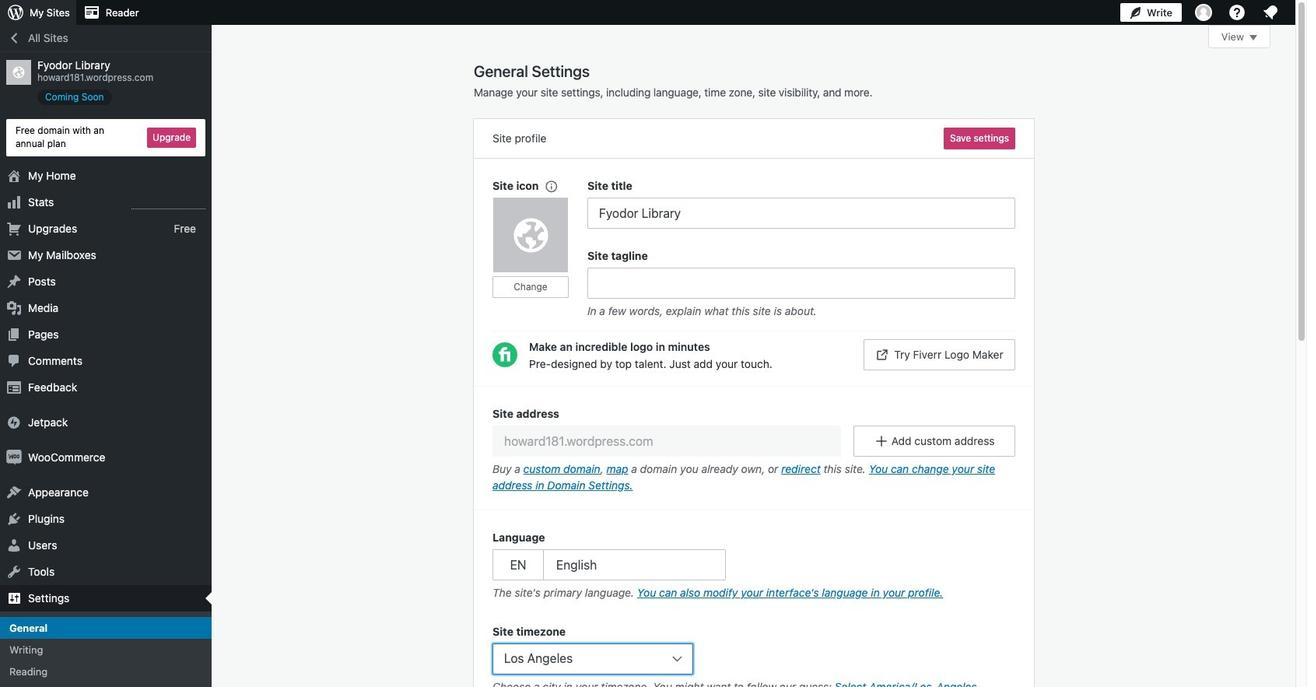 Task type: vqa. For each thing, say whether or not it's contained in the screenshot.
Search Box
no



Task type: locate. For each thing, give the bounding box(es) containing it.
None text field
[[588, 268, 1016, 299], [493, 426, 842, 457], [588, 268, 1016, 299], [493, 426, 842, 457]]

group
[[493, 178, 588, 323], [588, 178, 1016, 229], [588, 248, 1016, 323], [474, 386, 1035, 511], [493, 529, 1016, 605], [493, 624, 1016, 687]]

None text field
[[588, 198, 1016, 229]]

1 vertical spatial img image
[[6, 450, 22, 465]]

manage your notifications image
[[1262, 3, 1281, 22]]

highest hourly views 0 image
[[132, 199, 206, 209]]

0 vertical spatial img image
[[6, 415, 22, 430]]

img image
[[6, 415, 22, 430], [6, 450, 22, 465]]

main content
[[474, 25, 1271, 687]]



Task type: describe. For each thing, give the bounding box(es) containing it.
help image
[[1229, 3, 1247, 22]]

closed image
[[1250, 35, 1258, 40]]

fiverr small logo image
[[493, 343, 518, 367]]

my profile image
[[1196, 4, 1213, 21]]

more information image
[[544, 179, 558, 193]]

1 img image from the top
[[6, 415, 22, 430]]

2 img image from the top
[[6, 450, 22, 465]]



